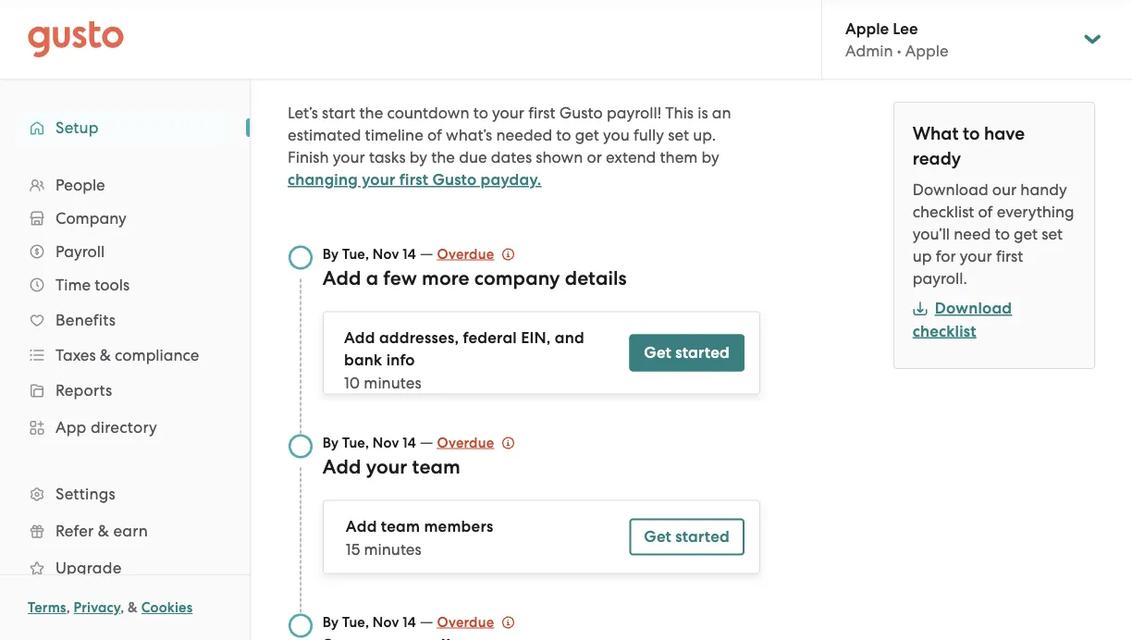 Task type: vqa. For each thing, say whether or not it's contained in the screenshot.
Learn
no



Task type: locate. For each thing, give the bounding box(es) containing it.
payroll button
[[18, 235, 231, 268]]

you'll
[[913, 225, 950, 243]]

15
[[346, 540, 360, 558]]

14
[[403, 246, 416, 262], [403, 434, 416, 451], [403, 614, 416, 630]]

0 vertical spatial get
[[644, 343, 672, 362]]

1 horizontal spatial the
[[431, 148, 455, 166]]

by tue, nov 14 — for your
[[323, 432, 437, 451]]

2 vertical spatial —
[[420, 612, 433, 630]]

download checklist link
[[913, 299, 1012, 340]]

2 tue, from the top
[[342, 434, 369, 451]]

get down everything
[[1014, 225, 1038, 243]]

0 vertical spatial set
[[668, 126, 689, 144]]

apple right '•'
[[905, 41, 949, 60]]

everything
[[997, 203, 1074, 221]]

1 nov from the top
[[373, 246, 399, 262]]

2 get started button from the top
[[629, 518, 745, 555]]

due
[[459, 148, 487, 166]]

timeline
[[365, 126, 423, 144]]

to right need
[[995, 225, 1010, 243]]

1 vertical spatial gusto
[[432, 170, 477, 189]]

checklist up you'll in the top of the page
[[913, 203, 974, 221]]

1 vertical spatial of
[[978, 203, 993, 221]]

1 vertical spatial set
[[1042, 225, 1063, 243]]

—
[[420, 244, 433, 262], [420, 432, 433, 451], [420, 612, 433, 630]]

the up timeline
[[359, 104, 383, 122]]

,
[[66, 599, 70, 616], [120, 599, 124, 616]]

2 14 from the top
[[403, 434, 416, 451]]

— for team
[[420, 432, 433, 451]]

, down 'upgrade' link
[[120, 599, 124, 616]]

app directory link
[[18, 411, 231, 444]]

3 tue, from the top
[[342, 614, 369, 630]]

1 vertical spatial started
[[675, 527, 730, 546]]

1 vertical spatial get
[[644, 527, 672, 546]]

0 horizontal spatial the
[[359, 104, 383, 122]]

2 nov from the top
[[373, 434, 399, 451]]

nov up add your team in the left bottom of the page
[[373, 434, 399, 451]]

0 vertical spatial &
[[100, 346, 111, 364]]

minutes
[[364, 373, 421, 392], [364, 540, 422, 558]]

first down tasks
[[399, 170, 428, 189]]

by tue, nov 14 —
[[323, 244, 437, 262], [323, 432, 437, 451], [323, 612, 437, 630]]

1 vertical spatial download
[[935, 299, 1012, 318]]

bank
[[344, 351, 382, 370]]

overdue button for few
[[437, 243, 514, 265]]

1 horizontal spatial set
[[1042, 225, 1063, 243]]

1 14 from the top
[[403, 246, 416, 262]]

app
[[55, 418, 86, 437]]

a
[[366, 266, 378, 289]]

1 vertical spatial 14
[[403, 434, 416, 451]]

your inside download our handy checklist of everything you'll need to get set up for your first payroll.
[[960, 247, 992, 265]]

14 down 'add team members 15 minutes'
[[403, 614, 416, 630]]

0 vertical spatial 14
[[403, 246, 416, 262]]

3 — from the top
[[420, 612, 433, 630]]

1 horizontal spatial ,
[[120, 599, 124, 616]]

1 minutes from the top
[[364, 373, 421, 392]]

14 up add your team in the left bottom of the page
[[403, 434, 416, 451]]

get inside download our handy checklist of everything you'll need to get set up for your first payroll.
[[1014, 225, 1038, 243]]

is
[[698, 104, 708, 122]]

0 vertical spatial checklist
[[913, 203, 974, 221]]

minutes down info
[[364, 373, 421, 392]]

0 vertical spatial minutes
[[364, 373, 421, 392]]

add for add team members 15 minutes
[[346, 517, 377, 536]]

team inside 'add team members 15 minutes'
[[381, 517, 420, 536]]

& right 'taxes'
[[100, 346, 111, 364]]

by for add your team
[[323, 434, 339, 451]]

0 horizontal spatial ,
[[66, 599, 70, 616]]

of down countdown
[[427, 126, 442, 144]]

by down up.
[[702, 148, 719, 166]]

& left 'cookies'
[[128, 599, 138, 616]]

2 by tue, nov 14 — from the top
[[323, 432, 437, 451]]

0 vertical spatial get started
[[644, 343, 730, 362]]

0 vertical spatial overdue
[[437, 246, 494, 262]]

set down everything
[[1042, 225, 1063, 243]]

taxes
[[55, 346, 96, 364]]

first down everything
[[996, 247, 1023, 265]]

to up what's on the top left of page
[[473, 104, 488, 122]]

1 vertical spatial &
[[98, 522, 109, 540]]

1 vertical spatial overdue
[[437, 434, 494, 451]]

terms link
[[28, 599, 66, 616]]

team left 'members'
[[381, 517, 420, 536]]

1 tue, from the top
[[342, 246, 369, 262]]

overdue button
[[437, 243, 514, 265], [437, 431, 514, 454], [437, 611, 514, 633]]

what's
[[446, 126, 492, 144]]

terms
[[28, 599, 66, 616]]

0 horizontal spatial of
[[427, 126, 442, 144]]

tools
[[95, 276, 130, 294]]

2 — from the top
[[420, 432, 433, 451]]

2 vertical spatial overdue button
[[437, 611, 514, 633]]

add inside 'add team members 15 minutes'
[[346, 517, 377, 536]]

1 horizontal spatial first
[[528, 104, 556, 122]]

0 horizontal spatial set
[[668, 126, 689, 144]]

14 for team
[[403, 434, 416, 451]]

members
[[424, 517, 493, 536]]

tue, for your
[[342, 434, 369, 451]]

— up add your team in the left bottom of the page
[[420, 432, 433, 451]]

first inside download our handy checklist of everything you'll need to get set up for your first payroll.
[[996, 247, 1023, 265]]

0 vertical spatial by
[[323, 246, 339, 262]]

what
[[913, 123, 959, 144]]

1 vertical spatial get started button
[[629, 518, 745, 555]]

2 get started from the top
[[644, 527, 730, 546]]

2 , from the left
[[120, 599, 124, 616]]

apple up admin
[[845, 19, 889, 38]]

0 vertical spatial tue,
[[342, 246, 369, 262]]

2 vertical spatial tue,
[[342, 614, 369, 630]]

add for add your team
[[323, 455, 361, 478]]

14 up few at the top left of page
[[403, 246, 416, 262]]

0 vertical spatial get
[[575, 126, 599, 144]]

by up changing your first gusto payday. button
[[410, 148, 427, 166]]

1 horizontal spatial apple
[[905, 41, 949, 60]]

reports
[[55, 381, 112, 400]]

2 vertical spatial by tue, nov 14 —
[[323, 612, 437, 630]]

1 vertical spatial checklist
[[913, 321, 976, 340]]

to left have
[[963, 123, 980, 144]]

& inside "refer & earn" link
[[98, 522, 109, 540]]

company
[[474, 266, 560, 289]]

0 horizontal spatial first
[[399, 170, 428, 189]]

add
[[323, 266, 361, 289], [344, 328, 375, 347], [323, 455, 361, 478], [346, 517, 377, 536]]

gusto
[[559, 104, 603, 122], [432, 170, 477, 189]]

add for add addresses, federal ein, and bank info 10 minutes
[[344, 328, 375, 347]]

1 vertical spatial nov
[[373, 434, 399, 451]]

download inside download our handy checklist of everything you'll need to get set up for your first payroll.
[[913, 180, 988, 199]]

download inside download checklist
[[935, 299, 1012, 318]]

0 horizontal spatial gusto
[[432, 170, 477, 189]]

terms , privacy , & cookies
[[28, 599, 193, 616]]

1 vertical spatial get started
[[644, 527, 730, 546]]

0 horizontal spatial apple
[[845, 19, 889, 38]]

1 horizontal spatial get
[[1014, 225, 1038, 243]]

by tue, nov 14 — down 15
[[323, 612, 437, 630]]

download down the ready at the top
[[913, 180, 988, 199]]

2 by from the left
[[702, 148, 719, 166]]

1 vertical spatial —
[[420, 432, 433, 451]]

extend
[[606, 148, 656, 166]]

2 vertical spatial by
[[323, 614, 339, 630]]

get
[[575, 126, 599, 144], [1014, 225, 1038, 243]]

2 started from the top
[[675, 527, 730, 546]]

by tue, nov 14 — up add your team in the left bottom of the page
[[323, 432, 437, 451]]

get
[[644, 343, 672, 362], [644, 527, 672, 546]]

get up or
[[575, 126, 599, 144]]

1 vertical spatial team
[[381, 517, 420, 536]]

of
[[427, 126, 442, 144], [978, 203, 993, 221]]

& inside taxes & compliance dropdown button
[[100, 346, 111, 364]]

1 vertical spatial by tue, nov 14 —
[[323, 432, 437, 451]]

checklist inside download checklist
[[913, 321, 976, 340]]

3 14 from the top
[[403, 614, 416, 630]]

3 nov from the top
[[373, 614, 399, 630]]

finish
[[288, 148, 329, 166]]

by tue, nov 14 — up the a
[[323, 244, 437, 262]]

1 get started from the top
[[644, 343, 730, 362]]

2 overdue button from the top
[[437, 431, 514, 454]]

and
[[555, 328, 584, 347]]

&
[[100, 346, 111, 364], [98, 522, 109, 540], [128, 599, 138, 616]]

minutes inside add addresses, federal ein, and bank info 10 minutes
[[364, 373, 421, 392]]

your down need
[[960, 247, 992, 265]]

0 vertical spatial overdue button
[[437, 243, 514, 265]]

2 vertical spatial 14
[[403, 614, 416, 630]]

start
[[322, 104, 355, 122]]

by
[[410, 148, 427, 166], [702, 148, 719, 166]]

— down 'add team members 15 minutes'
[[420, 612, 433, 630]]

nov up the a
[[373, 246, 399, 262]]

changing your first gusto payday. button
[[288, 169, 542, 191]]

of up need
[[978, 203, 993, 221]]

by tue, nov 14 — for a
[[323, 244, 437, 262]]

2 vertical spatial first
[[996, 247, 1023, 265]]

1 vertical spatial overdue button
[[437, 431, 514, 454]]

0 vertical spatial by tue, nov 14 —
[[323, 244, 437, 262]]

1 checklist from the top
[[913, 203, 974, 221]]

your
[[492, 104, 524, 122], [333, 148, 365, 166], [362, 170, 395, 189], [960, 247, 992, 265], [366, 455, 407, 478]]

1 horizontal spatial gusto
[[559, 104, 603, 122]]

team up 'members'
[[412, 455, 461, 478]]

team
[[412, 455, 461, 478], [381, 517, 420, 536]]

tue,
[[342, 246, 369, 262], [342, 434, 369, 451], [342, 614, 369, 630]]

0 vertical spatial first
[[528, 104, 556, 122]]

lee
[[893, 19, 918, 38]]

of inside let's start the countdown to your first gusto payroll! this is an estimated                     timeline of what's needed to get you fully set up. finish your tasks by the due dates shown or extend them by changing your first gusto payday.
[[427, 126, 442, 144]]

1 get from the top
[[644, 343, 672, 362]]

checklist
[[913, 203, 974, 221], [913, 321, 976, 340]]

gusto up or
[[559, 104, 603, 122]]

1 overdue from the top
[[437, 246, 494, 262]]

& for earn
[[98, 522, 109, 540]]

the
[[359, 104, 383, 122], [431, 148, 455, 166]]

add inside add addresses, federal ein, and bank info 10 minutes
[[344, 328, 375, 347]]

0 vertical spatial of
[[427, 126, 442, 144]]

privacy
[[74, 599, 120, 616]]

1 vertical spatial apple
[[905, 41, 949, 60]]

gusto down the due
[[432, 170, 477, 189]]

overdue button for team
[[437, 431, 514, 454]]

0 vertical spatial nov
[[373, 246, 399, 262]]

download down the payroll.
[[935, 299, 1012, 318]]

list
[[0, 168, 250, 623]]

1 vertical spatial tue,
[[342, 434, 369, 451]]

1 by from the top
[[323, 246, 339, 262]]

gusto navigation element
[[0, 80, 250, 640]]

set up them
[[668, 126, 689, 144]]

nov for a
[[373, 246, 399, 262]]

2 by from the top
[[323, 434, 339, 451]]

2 vertical spatial nov
[[373, 614, 399, 630]]

0 vertical spatial download
[[913, 180, 988, 199]]

3 overdue from the top
[[437, 614, 494, 630]]

the left the due
[[431, 148, 455, 166]]

settings
[[55, 485, 116, 503]]

changing
[[288, 170, 358, 189]]

0 horizontal spatial get
[[575, 126, 599, 144]]

0 vertical spatial started
[[675, 343, 730, 362]]

— up more
[[420, 244, 433, 262]]

1 vertical spatial by
[[323, 434, 339, 451]]

1 vertical spatial minutes
[[364, 540, 422, 558]]

minutes right 15
[[364, 540, 422, 558]]

download for our
[[913, 180, 988, 199]]

1 overdue button from the top
[[437, 243, 514, 265]]

0 vertical spatial —
[[420, 244, 433, 262]]

3 by tue, nov 14 — from the top
[[323, 612, 437, 630]]

tue, up add your team in the left bottom of the page
[[342, 434, 369, 451]]

1 vertical spatial get
[[1014, 225, 1038, 243]]

overdue
[[437, 246, 494, 262], [437, 434, 494, 451], [437, 614, 494, 630]]

set
[[668, 126, 689, 144], [1042, 225, 1063, 243]]

& left earn
[[98, 522, 109, 540]]

by
[[323, 246, 339, 262], [323, 434, 339, 451], [323, 614, 339, 630]]

2 overdue from the top
[[437, 434, 494, 451]]

2 minutes from the top
[[364, 540, 422, 558]]

2 checklist from the top
[[913, 321, 976, 340]]

payroll.
[[913, 269, 967, 288]]

1 by tue, nov 14 — from the top
[[323, 244, 437, 262]]

get started button
[[629, 334, 745, 371], [629, 518, 745, 555]]

2 vertical spatial overdue
[[437, 614, 494, 630]]

0 vertical spatial get started button
[[629, 334, 745, 371]]

1 horizontal spatial of
[[978, 203, 993, 221]]

first
[[528, 104, 556, 122], [399, 170, 428, 189], [996, 247, 1023, 265]]

checklist down the payroll.
[[913, 321, 976, 340]]

0 horizontal spatial by
[[410, 148, 427, 166]]

3 overdue button from the top
[[437, 611, 514, 633]]

tue, up the a
[[342, 246, 369, 262]]

apple
[[845, 19, 889, 38], [905, 41, 949, 60]]

to up shown
[[556, 126, 571, 144]]

, left privacy link
[[66, 599, 70, 616]]

addresses,
[[379, 328, 459, 347]]

first up needed at the left top of page
[[528, 104, 556, 122]]

nov down 'add team members 15 minutes'
[[373, 614, 399, 630]]

up
[[913, 247, 932, 265]]

2 horizontal spatial first
[[996, 247, 1023, 265]]

nov
[[373, 246, 399, 262], [373, 434, 399, 451], [373, 614, 399, 630]]

1 — from the top
[[420, 244, 433, 262]]

tue, down 15
[[342, 614, 369, 630]]

1 horizontal spatial by
[[702, 148, 719, 166]]

& for compliance
[[100, 346, 111, 364]]



Task type: describe. For each thing, give the bounding box(es) containing it.
compliance
[[115, 346, 199, 364]]

minutes inside 'add team members 15 minutes'
[[364, 540, 422, 558]]

time tools
[[55, 276, 130, 294]]

overdue for team
[[437, 434, 494, 451]]

privacy link
[[74, 599, 120, 616]]

upgrade
[[55, 559, 122, 577]]

add addresses, federal ein, and bank info 10 minutes
[[344, 328, 584, 392]]

set inside download our handy checklist of everything you'll need to get set up for your first payroll.
[[1042, 225, 1063, 243]]

checklist inside download our handy checklist of everything you'll need to get set up for your first payroll.
[[913, 203, 974, 221]]

to inside download our handy checklist of everything you'll need to get set up for your first payroll.
[[995, 225, 1010, 243]]

2 vertical spatial &
[[128, 599, 138, 616]]

0 vertical spatial team
[[412, 455, 461, 478]]

what to have ready
[[913, 123, 1025, 169]]

benefits
[[55, 311, 116, 329]]

3 by from the top
[[323, 614, 339, 630]]

— for few
[[420, 244, 433, 262]]

1 vertical spatial the
[[431, 148, 455, 166]]

app directory
[[55, 418, 157, 437]]

•
[[897, 41, 901, 60]]

your down tasks
[[362, 170, 395, 189]]

upgrade link
[[18, 551, 231, 585]]

10
[[344, 373, 360, 392]]

our
[[992, 180, 1017, 199]]

download our handy checklist of everything you'll need to get set up for your first payroll.
[[913, 180, 1074, 288]]

0 vertical spatial apple
[[845, 19, 889, 38]]

home image
[[28, 21, 124, 58]]

need
[[954, 225, 991, 243]]

you
[[603, 126, 630, 144]]

ready
[[913, 148, 961, 169]]

1 get started button from the top
[[629, 334, 745, 371]]

your down estimated
[[333, 148, 365, 166]]

earn
[[113, 522, 148, 540]]

estimated
[[288, 126, 361, 144]]

of inside download our handy checklist of everything you'll need to get set up for your first payroll.
[[978, 203, 993, 221]]

ein,
[[521, 328, 551, 347]]

federal
[[463, 328, 517, 347]]

company button
[[18, 202, 231, 235]]

taxes & compliance button
[[18, 339, 231, 372]]

let's start the countdown to your first gusto payroll! this is an estimated                     timeline of what's needed to get you fully set up. finish your tasks by the due dates shown or extend them by changing your first gusto payday.
[[288, 104, 731, 189]]

set inside let's start the countdown to your first gusto payroll! this is an estimated                     timeline of what's needed to get you fully set up. finish your tasks by the due dates shown or extend them by changing your first gusto payday.
[[668, 126, 689, 144]]

dates
[[491, 148, 532, 166]]

an
[[712, 104, 731, 122]]

1 by from the left
[[410, 148, 427, 166]]

cookies
[[141, 599, 193, 616]]

1 started from the top
[[675, 343, 730, 362]]

your up 'add team members 15 minutes'
[[366, 455, 407, 478]]

benefits link
[[18, 303, 231, 337]]

or
[[587, 148, 602, 166]]

time
[[55, 276, 91, 294]]

setup
[[55, 118, 99, 137]]

to inside the what to have ready
[[963, 123, 980, 144]]

company
[[55, 209, 126, 228]]

reports link
[[18, 374, 231, 407]]

1 vertical spatial first
[[399, 170, 428, 189]]

details
[[565, 266, 627, 289]]

get inside let's start the countdown to your first gusto payroll! this is an estimated                     timeline of what's needed to get you fully set up. finish your tasks by the due dates shown or extend them by changing your first gusto payday.
[[575, 126, 599, 144]]

add team members 15 minutes
[[346, 517, 493, 558]]

add for add a few more company details
[[323, 266, 361, 289]]

nov for your
[[373, 434, 399, 451]]

0 vertical spatial gusto
[[559, 104, 603, 122]]

1 , from the left
[[66, 599, 70, 616]]

refer & earn link
[[18, 514, 231, 548]]

more
[[422, 266, 470, 289]]

for
[[936, 247, 956, 265]]

setup link
[[18, 111, 231, 144]]

cookies button
[[141, 597, 193, 619]]

countdown
[[387, 104, 469, 122]]

14 for few
[[403, 246, 416, 262]]

list containing people
[[0, 168, 250, 623]]

download checklist
[[913, 299, 1012, 340]]

2 get from the top
[[644, 527, 672, 546]]

by for add a few more company details
[[323, 246, 339, 262]]

people button
[[18, 168, 231, 202]]

them
[[660, 148, 698, 166]]

apple lee admin • apple
[[845, 19, 949, 60]]

time tools button
[[18, 268, 231, 302]]

settings link
[[18, 477, 231, 511]]

directory
[[91, 418, 157, 437]]

few
[[383, 266, 417, 289]]

taxes & compliance
[[55, 346, 199, 364]]

download for checklist
[[935, 299, 1012, 318]]

add a few more company details
[[323, 266, 627, 289]]

tue, for a
[[342, 246, 369, 262]]

admin
[[845, 41, 893, 60]]

this
[[665, 104, 694, 122]]

refer
[[55, 522, 94, 540]]

info
[[386, 351, 415, 370]]

shown
[[536, 148, 583, 166]]

payroll!
[[607, 104, 661, 122]]

tasks
[[369, 148, 406, 166]]

0 vertical spatial the
[[359, 104, 383, 122]]

payroll
[[55, 242, 105, 261]]

payday.
[[481, 170, 542, 189]]

fully
[[633, 126, 664, 144]]

overdue for few
[[437, 246, 494, 262]]

have
[[984, 123, 1025, 144]]

let's
[[288, 104, 318, 122]]

needed
[[496, 126, 552, 144]]

add your team
[[323, 455, 461, 478]]

refer & earn
[[55, 522, 148, 540]]

people
[[55, 176, 105, 194]]

up.
[[693, 126, 716, 144]]

your up needed at the left top of page
[[492, 104, 524, 122]]



